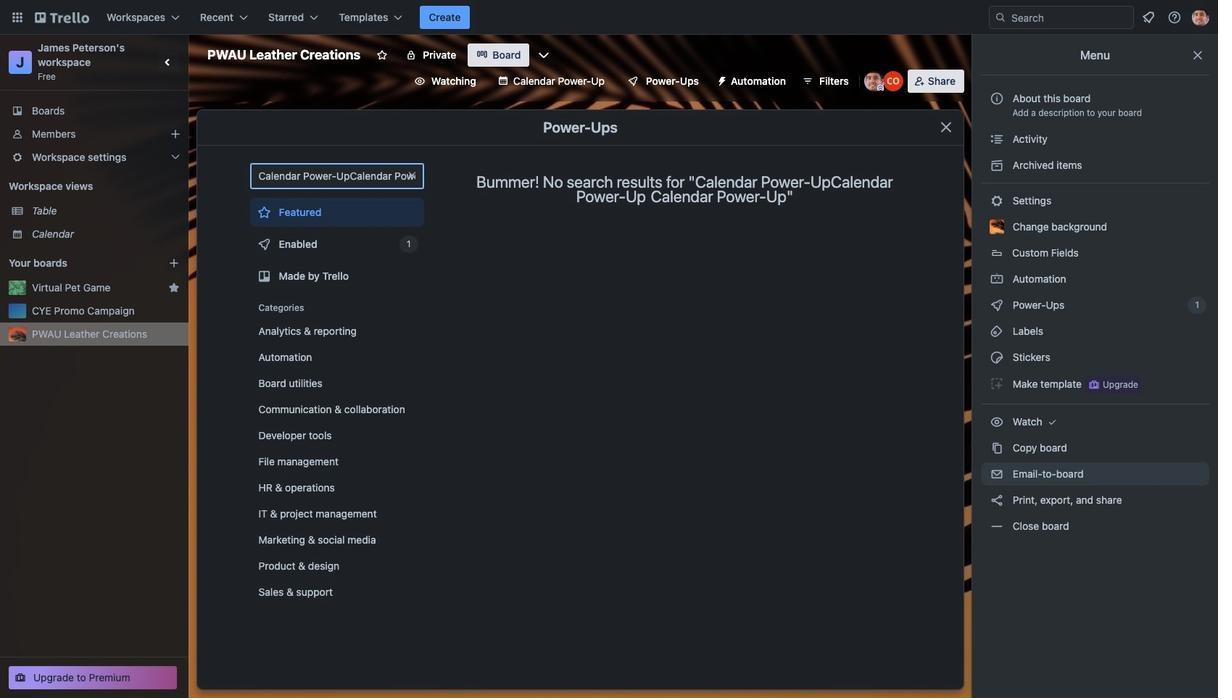 Task type: vqa. For each thing, say whether or not it's contained in the screenshot.
No
no



Task type: describe. For each thing, give the bounding box(es) containing it.
james peterson (jamespeterson93) image
[[1192, 9, 1210, 26]]

7 sm image from the top
[[990, 493, 1005, 508]]

4 sm image from the top
[[990, 324, 1005, 339]]

2 sm image from the top
[[990, 194, 1005, 208]]

star or unstar board image
[[377, 49, 388, 61]]

customize views image
[[537, 48, 552, 62]]

5 sm image from the top
[[990, 350, 1005, 365]]

back to home image
[[35, 6, 89, 29]]

Search text field
[[250, 163, 424, 189]]

christina overa (christinaovera) image
[[883, 71, 904, 91]]

primary element
[[0, 0, 1219, 35]]

this member is an admin of this board. image
[[878, 85, 884, 91]]



Task type: locate. For each thing, give the bounding box(es) containing it.
add board image
[[168, 257, 180, 269]]

6 sm image from the top
[[990, 467, 1005, 482]]

0 notifications image
[[1140, 9, 1158, 26]]

your boards with 3 items element
[[9, 255, 147, 272]]

8 sm image from the top
[[990, 519, 1005, 534]]

1 sm image from the top
[[990, 158, 1005, 173]]

Board name text field
[[200, 44, 368, 67]]

workspace navigation collapse icon image
[[158, 52, 178, 73]]

open information menu image
[[1168, 10, 1182, 25]]

3 sm image from the top
[[990, 272, 1005, 287]]

james peterson (jamespeterson93) image
[[864, 71, 885, 91]]

sm image
[[990, 158, 1005, 173], [990, 194, 1005, 208], [990, 272, 1005, 287], [990, 324, 1005, 339], [990, 350, 1005, 365], [990, 467, 1005, 482], [990, 493, 1005, 508], [990, 519, 1005, 534]]

starred icon image
[[168, 282, 180, 294]]

sm image
[[711, 70, 731, 90], [990, 132, 1005, 147], [990, 298, 1005, 313], [990, 376, 1005, 391], [990, 415, 1005, 429], [1046, 415, 1060, 429], [990, 441, 1005, 456]]

search image
[[995, 12, 1007, 23]]

Search field
[[989, 6, 1134, 29]]



